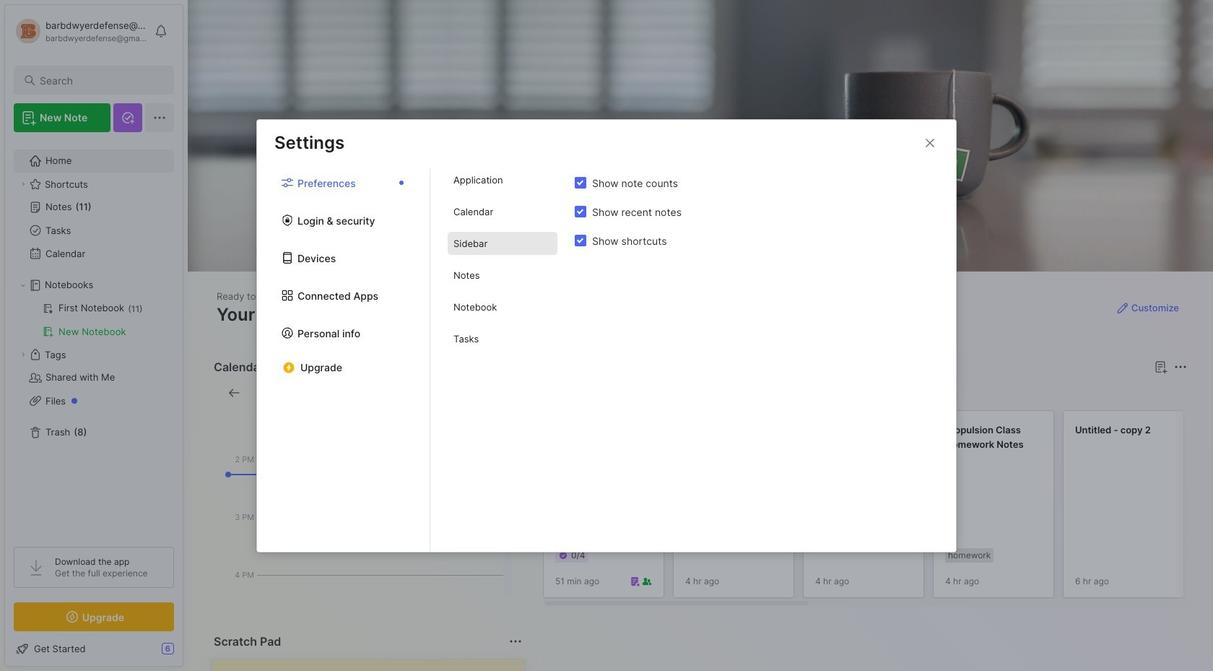 Task type: locate. For each thing, give the bounding box(es) containing it.
group
[[14, 297, 173, 343]]

None search field
[[40, 72, 161, 89]]

tree
[[5, 141, 183, 534]]

expand notebooks image
[[19, 281, 27, 290]]

row group
[[543, 410, 1213, 607]]

group inside main 'element'
[[14, 297, 173, 343]]

main element
[[0, 0, 188, 671]]

2 tab list from the left
[[430, 168, 575, 551]]

none search field inside main 'element'
[[40, 72, 161, 89]]

tab
[[448, 168, 558, 191], [448, 200, 558, 223], [448, 232, 558, 255], [448, 264, 558, 287], [448, 295, 558, 319], [448, 327, 558, 350], [546, 384, 589, 402]]

None checkbox
[[575, 235, 587, 246]]

tree inside main 'element'
[[5, 141, 183, 534]]

None checkbox
[[575, 177, 587, 189], [575, 206, 587, 217], [575, 177, 587, 189], [575, 206, 587, 217]]

tab list
[[257, 168, 430, 551], [430, 168, 575, 551]]



Task type: vqa. For each thing, say whether or not it's contained in the screenshot.
attachments.
no



Task type: describe. For each thing, give the bounding box(es) containing it.
Search text field
[[40, 74, 161, 87]]

close image
[[922, 134, 939, 151]]

1 tab list from the left
[[257, 168, 430, 551]]

Start writing… text field
[[223, 659, 525, 671]]

expand tags image
[[19, 350, 27, 359]]



